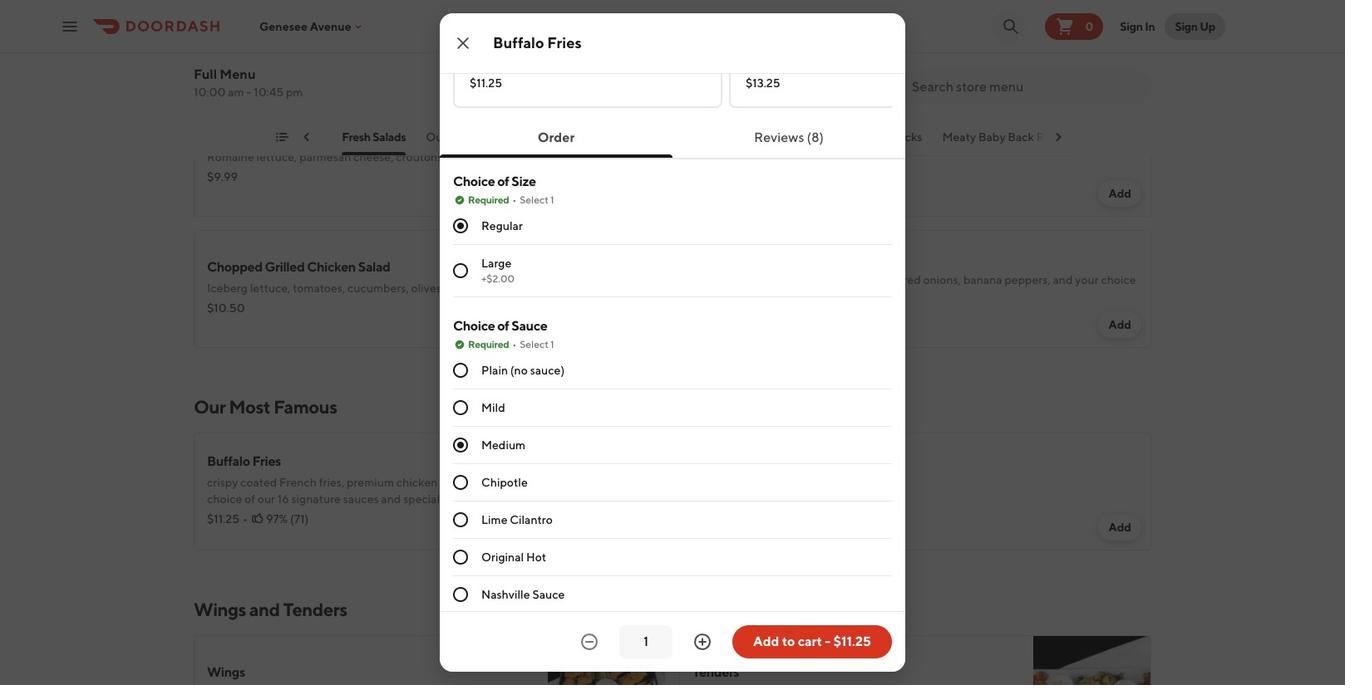 Task type: vqa. For each thing, say whether or not it's contained in the screenshot.
'Combos'
yes



Task type: locate. For each thing, give the bounding box(es) containing it.
cheese, inside greek salad romaine lettuce, tomatoes, cucumbers, banana peppers, red onions, olives, feta cheese, and greek dressing.
[[693, 159, 733, 172]]

1
[[550, 194, 554, 206], [550, 338, 554, 351]]

required down "choice of size"
[[468, 194, 509, 206]]

2 required from the top
[[468, 338, 509, 351]]

0 horizontal spatial our most famous
[[194, 397, 337, 418]]

0 vertical spatial famous
[[478, 131, 520, 144]]

1 choice from the top
[[453, 174, 495, 190]]

onions,
[[438, 11, 476, 24], [1013, 142, 1051, 155], [923, 274, 961, 287]]

2 horizontal spatial greek
[[757, 159, 790, 172]]

$10.50 down sauce,
[[207, 47, 245, 61]]

reviews
[[754, 130, 804, 145]]

1 vertical spatial peppers,
[[945, 142, 990, 155]]

recently for 230+
[[547, 27, 595, 43]]

sign in link
[[1110, 10, 1165, 43]]

0 vertical spatial choice
[[453, 174, 495, 190]]

red inside greek salad romaine lettuce, tomatoes, cucumbers, banana peppers, red onions, olives, feta cheese, and greek dressing.
[[993, 142, 1010, 155]]

fries
[[547, 34, 582, 52], [252, 454, 281, 470], [762, 462, 791, 478]]

Lime Cilantro radio
[[453, 513, 468, 528]]

1 vertical spatial your
[[1075, 274, 1099, 287]]

$11.25 down the crispy
[[207, 513, 239, 526]]

baby
[[978, 131, 1006, 144]]

1 vertical spatial choice
[[453, 318, 495, 334]]

onions, for and
[[923, 274, 961, 287]]

- right cart
[[825, 634, 831, 650]]

1 horizontal spatial $11.25
[[470, 76, 502, 90]]

fries inside buffalo fries crispy coated french fries, premium chicken tenders,yor choice of our 16 signature sauces and special house dressing on top
[[252, 454, 281, 470]]

buffalo inside dialog
[[493, 34, 544, 52]]

0 vertical spatial 1
[[550, 194, 554, 206]]

plain
[[481, 364, 508, 377]]

1 horizontal spatial onions,
[[923, 274, 961, 287]]

1 vertical spatial olives,
[[411, 282, 444, 295]]

2 $10.50 from the top
[[207, 302, 245, 315]]

banana for romaine lettuce, tomatoes, cucumbers, red onions, banana peppers, and your choice of dressing.
[[963, 274, 1002, 287]]

greek right +$2.00
[[535, 282, 567, 295]]

0 vertical spatial choice
[[1101, 274, 1136, 287]]

sign up
[[1175, 20, 1215, 33]]

romaine inside greek salad romaine lettuce, tomatoes, cucumbers, banana peppers, red onions, olives, feta cheese, and greek dressing.
[[693, 142, 740, 155]]

select inside the choice of sauce group
[[520, 338, 548, 351]]

1 vertical spatial our most famous
[[194, 397, 337, 418]]

16
[[277, 493, 289, 506]]

0 vertical spatial buffalo
[[493, 34, 544, 52]]

lime cilantro
[[481, 514, 553, 527]]

2 vertical spatial banana
[[963, 274, 1002, 287]]

1 by from the left
[[597, 27, 612, 43]]

-
[[246, 86, 251, 99], [825, 634, 831, 650]]

breadsticks button
[[861, 129, 922, 155]]

1 horizontal spatial salad
[[358, 259, 390, 275]]

0 vertical spatial most
[[449, 131, 476, 144]]

1 vertical spatial select
[[520, 338, 548, 351]]

sauce up plain (no sauce)
[[512, 318, 547, 334]]

our up the crispy
[[194, 397, 226, 418]]

2 horizontal spatial red
[[993, 142, 1010, 155]]

sauce down hot
[[532, 589, 565, 602]]

cheese, down large
[[470, 282, 510, 295]]

salad inside chopped grilled chicken salad iceberg lettuce, tomatoes, cucumbers, olives, feta cheese, and greek dressing. $10.50
[[358, 259, 390, 275]]

• right #2
[[765, 27, 771, 43]]

0 vertical spatial banana
[[478, 11, 517, 24]]

$11.25 down close buffalo fries image
[[470, 76, 502, 90]]

onions, inside greek salad romaine lettuce, tomatoes, cucumbers, banana peppers, red onions, olives, feta cheese, and greek dressing.
[[1013, 142, 1051, 155]]

sign inside sign up link
[[1175, 20, 1198, 33]]

Original Hot radio
[[453, 550, 468, 565]]

2 vertical spatial onions,
[[923, 274, 961, 287]]

to
[[782, 634, 795, 650]]

by for 230+
[[597, 27, 612, 43]]

romaine inside romaine lettuce, cilantro, tomatoes, gorgonzola cheese, and balsamic dressing.
[[693, 11, 740, 24]]

1 vertical spatial required
[[468, 338, 509, 351]]

#2 • ordered recently by 160+ others
[[746, 27, 961, 43]]

dressing
[[477, 493, 521, 506]]

1 inside the choice of sauce group
[[550, 338, 554, 351]]

$10.50
[[207, 47, 245, 61], [207, 302, 245, 315]]

2 select from the top
[[520, 338, 548, 351]]

salad inside ceasar salad romaine lettuce, parmesan cheese, croutons, and caesar dressing. $9.99
[[250, 128, 282, 144]]

• up 'menu'
[[248, 47, 253, 61]]

cucumbers, inside romaine lettuce, tomatoes, cucumbers, red onions, banana peppers, your favorite sauce, and dressing.
[[354, 11, 415, 24]]

romaine for romaine lettuce, tomatoes, cucumbers, red onions, banana peppers, your favorite sauce, and dressing.
[[207, 11, 254, 24]]

banana inside romaine lettuce, tomatoes, cucumbers, red onions, banana peppers, and your choice of dressing.
[[963, 274, 1002, 287]]

Nashville Sauce radio
[[453, 588, 468, 603]]

cheese, down fresh salads
[[353, 150, 394, 164]]

tomatoes, inside romaine lettuce, tomatoes, cucumbers, red onions, banana peppers, and your choice of dressing.
[[785, 274, 837, 287]]

famous up caesar
[[478, 131, 520, 144]]

required for size
[[468, 194, 509, 206]]

• select 1 down "size"
[[512, 194, 554, 206]]

banana inside romaine lettuce, tomatoes, cucumbers, red onions, banana peppers, your favorite sauce, and dressing.
[[478, 11, 517, 24]]

others right 230+
[[647, 27, 684, 43]]

1 vertical spatial wings
[[194, 599, 246, 621]]

others down 'gorgonzola'
[[923, 27, 961, 43]]

tenders image
[[1033, 636, 1151, 686]]

• right the top
[[243, 513, 248, 526]]

coated
[[240, 476, 277, 490]]

1 horizontal spatial red
[[903, 274, 921, 287]]

cheese,
[[949, 11, 990, 24], [353, 150, 394, 164], [693, 159, 733, 172], [470, 282, 510, 295]]

our most famous
[[426, 131, 520, 144], [194, 397, 337, 418]]

by down favorite
[[597, 27, 612, 43]]

open menu image
[[60, 16, 80, 36]]

genesee avenue button
[[259, 20, 365, 33]]

10:00
[[194, 86, 226, 99]]

most up coated in the left bottom of the page
[[229, 397, 270, 418]]

$10.50 down iceberg
[[207, 302, 245, 315]]

olives, right back
[[1053, 142, 1086, 155]]

chopped
[[207, 259, 262, 275]]

Mild radio
[[453, 401, 468, 416]]

0 vertical spatial red
[[418, 11, 435, 24]]

sign
[[1120, 20, 1143, 33], [1175, 20, 1198, 33]]

scroll menu navigation left image
[[300, 131, 313, 144]]

am
[[228, 86, 244, 99]]

#2
[[746, 27, 763, 43]]

• select 1 inside choice of size group
[[512, 194, 554, 206]]

buffalo fries image
[[548, 433, 666, 551]]

fries inside dialog
[[547, 34, 582, 52]]

greek down reviews
[[757, 159, 790, 172]]

0 horizontal spatial your
[[567, 11, 591, 24]]

by left 160+
[[876, 27, 890, 43]]

• down "choice of sauce"
[[512, 338, 517, 351]]

balsamic grilled chicken salad image
[[1033, 0, 1151, 86]]

greek
[[693, 120, 729, 136], [757, 159, 790, 172], [535, 282, 567, 295]]

Medium radio
[[453, 438, 468, 453]]

1 recently from the left
[[547, 27, 595, 43]]

1 horizontal spatial wings and tenders
[[540, 131, 641, 144]]

choice of sauce
[[453, 318, 547, 334]]

0 horizontal spatial famous
[[274, 397, 337, 418]]

Chipotle radio
[[453, 476, 468, 491]]

1 vertical spatial buffalo
[[207, 454, 250, 470]]

romaine inside romaine lettuce, tomatoes, cucumbers, red onions, banana peppers, your favorite sauce, and dressing.
[[207, 11, 254, 24]]

0 horizontal spatial wings and tenders
[[194, 599, 347, 621]]

cilantro
[[510, 514, 553, 527]]

• down "size"
[[512, 194, 517, 206]]

buffalo right #1
[[493, 34, 544, 52]]

peppers, for romaine lettuce, tomatoes, cucumbers, red onions, banana peppers, your favorite sauce, and dressing.
[[519, 11, 565, 24]]

• select 1 for size
[[512, 194, 554, 206]]

0 vertical spatial olives,
[[1053, 142, 1086, 155]]

0 horizontal spatial onions,
[[438, 11, 476, 24]]

our most famous up caesar
[[426, 131, 520, 144]]

required inside the choice of sauce group
[[468, 338, 509, 351]]

1 horizontal spatial feta
[[1088, 142, 1109, 155]]

pulled
[[693, 462, 730, 478]]

0 vertical spatial peppers,
[[519, 11, 565, 24]]

cheese, up choice of size group
[[693, 159, 733, 172]]

(6)
[[304, 47, 319, 61]]

sign left up
[[1175, 20, 1198, 33]]

0 vertical spatial feta
[[1088, 142, 1109, 155]]

Regular radio
[[453, 219, 468, 234]]

choice for choice of size
[[453, 174, 495, 190]]

fries up coated in the left bottom of the page
[[252, 454, 281, 470]]

2 horizontal spatial peppers,
[[1005, 274, 1051, 287]]

family combos
[[759, 131, 841, 144]]

cheese, inside ceasar salad romaine lettuce, parmesan cheese, croutons, and caesar dressing. $9.99
[[353, 150, 394, 164]]

dressing. inside romaine lettuce, tomatoes, cucumbers, red onions, banana peppers, your favorite sauce, and dressing.
[[265, 27, 312, 41]]

olives, inside chopped grilled chicken salad iceberg lettuce, tomatoes, cucumbers, olives, feta cheese, and greek dressing. $10.50
[[411, 282, 444, 295]]

1 horizontal spatial buffalo
[[493, 34, 544, 52]]

add button
[[1099, 49, 1141, 76], [1099, 180, 1141, 207], [1099, 312, 1141, 338], [1099, 515, 1141, 541]]

cucumbers,
[[354, 11, 415, 24], [840, 142, 901, 155], [840, 274, 901, 287], [348, 282, 409, 295]]

1 add button from the top
[[1099, 49, 1141, 76]]

0 horizontal spatial banana
[[478, 11, 517, 24]]

1 vertical spatial famous
[[274, 397, 337, 418]]

none radio inside choice of size group
[[453, 264, 468, 279]]

pulled pork fries
[[693, 462, 791, 478]]

required for sauce
[[468, 338, 509, 351]]

caesar
[[470, 150, 507, 164]]

regular
[[481, 219, 523, 233]]

1 up sauce)
[[550, 338, 554, 351]]

recently down favorite
[[547, 27, 595, 43]]

recently down 'cilantro,'
[[825, 27, 873, 43]]

red
[[418, 11, 435, 24], [993, 142, 1010, 155], [903, 274, 921, 287]]

hot
[[526, 551, 546, 565]]

0 vertical spatial required
[[468, 194, 509, 206]]

required
[[468, 194, 509, 206], [468, 338, 509, 351]]

1 vertical spatial wings and tenders
[[194, 599, 347, 621]]

0 vertical spatial tenders
[[599, 131, 641, 144]]

1 horizontal spatial -
[[825, 634, 831, 650]]

2 • select 1 from the top
[[512, 338, 554, 351]]

1 required from the top
[[468, 194, 509, 206]]

2 vertical spatial tenders
[[693, 665, 739, 681]]

• inside the choice of sauce group
[[512, 338, 517, 351]]

$11.25 right cart
[[833, 634, 871, 650]]

1 for choice of sauce
[[550, 338, 554, 351]]

cucumbers, inside chopped grilled chicken salad iceberg lettuce, tomatoes, cucumbers, olives, feta cheese, and greek dressing. $10.50
[[348, 282, 409, 295]]

red inside romaine lettuce, tomatoes, cucumbers, red onions, banana peppers, your favorite sauce, and dressing.
[[418, 11, 435, 24]]

• select 1 inside the choice of sauce group
[[512, 338, 554, 351]]

1 vertical spatial $11.25
[[207, 513, 239, 526]]

chicken
[[307, 259, 356, 275]]

2 sign from the left
[[1175, 20, 1198, 33]]

choice up plain (no sauce) option
[[453, 318, 495, 334]]

1 inside choice of size group
[[550, 194, 554, 206]]

2 vertical spatial red
[[903, 274, 921, 287]]

full
[[194, 67, 217, 82]]

our most famous button
[[426, 129, 520, 155]]

• inside choice of size group
[[512, 194, 517, 206]]

1 others from the left
[[647, 27, 684, 43]]

salad inside greek salad romaine lettuce, tomatoes, cucumbers, banana peppers, red onions, olives, feta cheese, and greek dressing.
[[731, 120, 763, 136]]

fries left 230+
[[547, 34, 582, 52]]

greek left family
[[693, 120, 729, 136]]

red inside romaine lettuce, tomatoes, cucumbers, red onions, banana peppers, and your choice of dressing.
[[903, 274, 921, 287]]

0 vertical spatial onions,
[[438, 11, 476, 24]]

• select 1 for sauce
[[512, 338, 554, 351]]

banana
[[478, 11, 517, 24], [903, 142, 942, 155], [963, 274, 1002, 287]]

0 horizontal spatial sign
[[1120, 20, 1143, 33]]

2 vertical spatial greek
[[535, 282, 567, 295]]

family combos button
[[759, 129, 841, 155]]

0 horizontal spatial most
[[229, 397, 270, 418]]

salad right 'chicken'
[[358, 259, 390, 275]]

0 horizontal spatial salad
[[250, 128, 282, 144]]

fries,
[[319, 476, 344, 490]]

0 horizontal spatial our
[[194, 397, 226, 418]]

most inside 'button'
[[449, 131, 476, 144]]

tenders
[[599, 131, 641, 144], [283, 599, 347, 621], [693, 665, 739, 681]]

peppers, inside greek salad romaine lettuce, tomatoes, cucumbers, banana peppers, red onions, olives, feta cheese, and greek dressing.
[[945, 142, 990, 155]]

full menu 10:00 am - 10:45 pm
[[194, 67, 303, 99]]

0 vertical spatial greek
[[693, 120, 729, 136]]

tomatoes, inside chopped grilled chicken salad iceberg lettuce, tomatoes, cucumbers, olives, feta cheese, and greek dressing. $10.50
[[293, 282, 345, 295]]

romaine inside romaine lettuce, tomatoes, cucumbers, red onions, banana peppers, and your choice of dressing.
[[693, 274, 740, 287]]

2 vertical spatial peppers,
[[1005, 274, 1051, 287]]

• for $11.25 •
[[243, 513, 248, 526]]

banana inside greek salad romaine lettuce, tomatoes, cucumbers, banana peppers, red onions, olives, feta cheese, and greek dressing.
[[903, 142, 942, 155]]

tomatoes,
[[299, 11, 352, 24], [830, 11, 883, 24], [785, 142, 837, 155], [785, 274, 837, 287], [293, 282, 345, 295]]

0 horizontal spatial choice
[[207, 493, 242, 506]]

tomatoes, inside romaine lettuce, cilantro, tomatoes, gorgonzola cheese, and balsamic dressing.
[[830, 11, 883, 24]]

ordered right #1
[[494, 27, 545, 43]]

- right the am at top
[[246, 86, 251, 99]]

sign inside sign in link
[[1120, 20, 1143, 33]]

ceasar
[[207, 128, 248, 144]]

tenders inside button
[[599, 131, 641, 144]]

peppers, for romaine lettuce, tomatoes, cucumbers, red onions, banana peppers, and your choice of dressing.
[[1005, 274, 1051, 287]]

add to cart - $11.25 button
[[732, 626, 892, 659]]

onions, inside romaine lettuce, tomatoes, cucumbers, red onions, banana peppers, your favorite sauce, and dressing.
[[438, 11, 476, 24]]

1 vertical spatial -
[[825, 634, 831, 650]]

pm
[[286, 86, 303, 99]]

0 vertical spatial • select 1
[[512, 194, 554, 206]]

2 by from the left
[[876, 27, 890, 43]]

buffalo for buffalo fries
[[493, 34, 544, 52]]

• select 1 up plain (no sauce)
[[512, 338, 554, 351]]

2 ordered from the left
[[773, 27, 823, 43]]

most up caesar
[[449, 131, 476, 144]]

1 sign from the left
[[1120, 20, 1143, 33]]

1 horizontal spatial greek
[[693, 120, 729, 136]]

house
[[442, 493, 474, 506]]

2 others from the left
[[923, 27, 961, 43]]

• right #1
[[487, 27, 492, 43]]

1 vertical spatial banana
[[903, 142, 942, 155]]

ordered down 'cilantro,'
[[773, 27, 823, 43]]

choice down caesar
[[453, 174, 495, 190]]

0 horizontal spatial buffalo
[[207, 454, 250, 470]]

0 horizontal spatial recently
[[547, 27, 595, 43]]

0 horizontal spatial tenders
[[283, 599, 347, 621]]

0 vertical spatial select
[[520, 194, 548, 206]]

1 horizontal spatial choice
[[1101, 274, 1136, 287]]

salad down '$13.25'
[[731, 120, 763, 136]]

others for #2 • ordered recently by 160+ others
[[923, 27, 961, 43]]

2 horizontal spatial $11.25
[[833, 634, 871, 650]]

select up plain (no sauce)
[[520, 338, 548, 351]]

1 vertical spatial • select 1
[[512, 338, 554, 351]]

reviews (8)
[[754, 130, 824, 145]]

choice inside group
[[453, 318, 495, 334]]

1 horizontal spatial fries
[[547, 34, 582, 52]]

1 horizontal spatial peppers,
[[945, 142, 990, 155]]

0 horizontal spatial feta
[[446, 282, 468, 295]]

meaty
[[942, 131, 976, 144]]

$11.25 •
[[207, 513, 248, 526]]

scroll menu navigation right image
[[1052, 131, 1065, 144]]

nashville sauce
[[481, 589, 565, 602]]

recently
[[547, 27, 595, 43], [825, 27, 873, 43]]

ceasar salad romaine lettuce, parmesan cheese, croutons, and caesar dressing. $9.99
[[207, 128, 556, 184]]

$11.25 inside button
[[833, 634, 871, 650]]

1 down order button
[[550, 194, 554, 206]]

dressing. inside ceasar salad romaine lettuce, parmesan cheese, croutons, and caesar dressing. $9.99
[[509, 150, 556, 164]]

and inside chopped grilled chicken salad iceberg lettuce, tomatoes, cucumbers, olives, feta cheese, and greek dressing. $10.50
[[512, 282, 532, 295]]

1 horizontal spatial ordered
[[773, 27, 823, 43]]

avenue
[[310, 20, 351, 33]]

• for #1 • ordered recently by 230+ others
[[487, 27, 492, 43]]

2 1 from the top
[[550, 338, 554, 351]]

olives, left +$2.00
[[411, 282, 444, 295]]

2 choice from the top
[[453, 318, 495, 334]]

1 horizontal spatial our
[[426, 131, 447, 144]]

sign for sign in
[[1120, 20, 1143, 33]]

peppers, inside romaine lettuce, tomatoes, cucumbers, red onions, banana peppers, and your choice of dressing.
[[1005, 274, 1051, 287]]

feta right scroll menu navigation right image
[[1088, 142, 1109, 155]]

1 vertical spatial onions,
[[1013, 142, 1051, 155]]

lettuce, inside ceasar salad romaine lettuce, parmesan cheese, croutons, and caesar dressing. $9.99
[[257, 150, 297, 164]]

2 horizontal spatial salad
[[731, 120, 763, 136]]

buffalo inside buffalo fries crispy coated french fries, premium chicken tenders,yor choice of our 16 signature sauces and special house dressing on top
[[207, 454, 250, 470]]

up
[[1200, 20, 1215, 33]]

famous
[[478, 131, 520, 144], [274, 397, 337, 418]]

1 horizontal spatial tenders
[[599, 131, 641, 144]]

select inside choice of size group
[[520, 194, 548, 206]]

most
[[449, 131, 476, 144], [229, 397, 270, 418]]

2 horizontal spatial banana
[[963, 274, 1002, 287]]

cheese, right 'gorgonzola'
[[949, 11, 990, 24]]

others for #1 • ordered recently by 230+ others
[[647, 27, 684, 43]]

famous up the french
[[274, 397, 337, 418]]

•
[[487, 27, 492, 43], [765, 27, 771, 43], [248, 47, 253, 61], [512, 194, 517, 206], [512, 338, 517, 351], [243, 513, 248, 526]]

ordered for #2
[[773, 27, 823, 43]]

crispy
[[207, 476, 238, 490]]

1 horizontal spatial banana
[[903, 142, 942, 155]]

0 vertical spatial $11.25
[[470, 76, 502, 90]]

sign for sign up
[[1175, 20, 1198, 33]]

close buffalo fries image
[[453, 33, 473, 53]]

wings and tenders
[[540, 131, 641, 144], [194, 599, 347, 621]]

peppers, inside romaine lettuce, tomatoes, cucumbers, red onions, banana peppers, your favorite sauce, and dressing.
[[519, 11, 565, 24]]

0 vertical spatial $10.50
[[207, 47, 245, 61]]

genesee avenue
[[259, 20, 351, 33]]

wings image
[[548, 636, 666, 686]]

grilled
[[265, 259, 305, 275]]

sign left in
[[1120, 20, 1143, 33]]

1 horizontal spatial olives,
[[1053, 142, 1086, 155]]

cheese, inside romaine lettuce, cilantro, tomatoes, gorgonzola cheese, and balsamic dressing.
[[949, 11, 990, 24]]

select down "size"
[[520, 194, 548, 206]]

and inside romaine lettuce, cilantro, tomatoes, gorgonzola cheese, and balsamic dressing.
[[992, 11, 1012, 24]]

our up croutons,
[[426, 131, 447, 144]]

fries right pork at the right
[[762, 462, 791, 478]]

None radio
[[453, 264, 468, 279]]

our inside our most famous 'button'
[[426, 131, 447, 144]]

lettuce, inside romaine lettuce, cilantro, tomatoes, gorgonzola cheese, and balsamic dressing.
[[742, 11, 783, 24]]

choice inside group
[[453, 174, 495, 190]]

feta left +$2.00
[[446, 282, 468, 295]]

size
[[512, 174, 536, 190]]

$11.25 for $11.25 •
[[207, 513, 239, 526]]

1 horizontal spatial our most famous
[[426, 131, 520, 144]]

buffalo up the crispy
[[207, 454, 250, 470]]

1 vertical spatial red
[[993, 142, 1010, 155]]

wings
[[540, 131, 574, 144], [194, 599, 246, 621], [207, 665, 245, 681]]

1 horizontal spatial others
[[923, 27, 961, 43]]

salad right ceasar
[[250, 128, 282, 144]]

lettuce, inside greek salad romaine lettuce, tomatoes, cucumbers, banana peppers, red onions, olives, feta cheese, and greek dressing.
[[742, 142, 783, 155]]

(no
[[510, 364, 528, 377]]

0 horizontal spatial peppers,
[[519, 11, 565, 24]]

premium
[[347, 476, 394, 490]]

our most famous up coated in the left bottom of the page
[[194, 397, 337, 418]]

0 horizontal spatial fries
[[252, 454, 281, 470]]

1 vertical spatial $10.50
[[207, 302, 245, 315]]

lettuce,
[[257, 11, 297, 24], [742, 11, 783, 24], [742, 142, 783, 155], [257, 150, 297, 164], [742, 274, 783, 287], [250, 282, 291, 295]]

salad for greek salad
[[731, 120, 763, 136]]

1 horizontal spatial famous
[[478, 131, 520, 144]]

banana for greek salad romaine lettuce, tomatoes, cucumbers, banana peppers, red onions, olives, feta cheese, and greek dressing.
[[903, 142, 942, 155]]

• for #2 • ordered recently by 160+ others
[[765, 27, 771, 43]]

of inside buffalo fries crispy coated french fries, premium chicken tenders,yor choice of our 16 signature sauces and special house dressing on top
[[244, 493, 255, 506]]

sauce
[[512, 318, 547, 334], [532, 589, 565, 602]]

tomatoes, inside romaine lettuce, tomatoes, cucumbers, red onions, banana peppers, your favorite sauce, and dressing.
[[299, 11, 352, 24]]

1 horizontal spatial most
[[449, 131, 476, 144]]

onions, inside romaine lettuce, tomatoes, cucumbers, red onions, banana peppers, and your choice of dressing.
[[923, 274, 961, 287]]

banana for romaine lettuce, tomatoes, cucumbers, red onions, banana peppers, your favorite sauce, and dressing.
[[478, 11, 517, 24]]

1 vertical spatial feta
[[446, 282, 468, 295]]

required inside choice of size group
[[468, 194, 509, 206]]

1 ordered from the left
[[494, 27, 545, 43]]

salad
[[731, 120, 763, 136], [250, 128, 282, 144], [358, 259, 390, 275]]

2 vertical spatial $11.25
[[833, 634, 871, 650]]

1 select from the top
[[520, 194, 548, 206]]

1 • select 1 from the top
[[512, 194, 554, 206]]

2 recently from the left
[[825, 27, 873, 43]]

1 1 from the top
[[550, 194, 554, 206]]

required down "choice of sauce"
[[468, 338, 509, 351]]

0 horizontal spatial others
[[647, 27, 684, 43]]



Task type: describe. For each thing, give the bounding box(es) containing it.
of inside the choice of sauce group
[[497, 318, 509, 334]]

top
[[223, 510, 241, 523]]

original
[[481, 551, 524, 565]]

pork
[[733, 462, 760, 478]]

romaine for romaine lettuce, cilantro, tomatoes, gorgonzola cheese, and balsamic dressing.
[[693, 11, 740, 24]]

romaine inside ceasar salad romaine lettuce, parmesan cheese, croutons, and caesar dressing. $9.99
[[207, 150, 254, 164]]

$13.25
[[746, 76, 780, 90]]

#1 • ordered recently by 230+ others
[[470, 27, 684, 43]]

of inside romaine lettuce, tomatoes, cucumbers, red onions, banana peppers, and your choice of dressing.
[[693, 290, 703, 303]]

10:45
[[254, 86, 284, 99]]

iceberg
[[207, 282, 248, 295]]

in
[[1145, 20, 1155, 33]]

fries for buffalo fries crispy coated french fries, premium chicken tenders,yor choice of our 16 signature sauces and special house dressing on top
[[252, 454, 281, 470]]

$9.99
[[207, 170, 238, 184]]

1 for choice of size
[[550, 194, 554, 206]]

sauces
[[343, 493, 379, 506]]

buffalo fries dialog
[[440, 0, 998, 686]]

appetizers
[[264, 131, 322, 144]]

favorite
[[593, 11, 634, 24]]

combos
[[796, 131, 841, 144]]

on
[[207, 510, 221, 523]]

buffalo for buffalo fries crispy coated french fries, premium chicken tenders,yor choice of our 16 signature sauces and special house dressing on top
[[207, 454, 250, 470]]

and inside romaine lettuce, tomatoes, cucumbers, red onions, banana peppers, your favorite sauce, and dressing.
[[243, 27, 263, 41]]

chopped grilled chicken salad iceberg lettuce, tomatoes, cucumbers, olives, feta cheese, and greek dressing. $10.50
[[207, 259, 617, 315]]

wings and tenders button
[[540, 129, 641, 155]]

1 vertical spatial sauce
[[532, 589, 565, 602]]

- inside full menu 10:00 am - 10:45 pm
[[246, 86, 251, 99]]

97% (71)
[[266, 513, 309, 526]]

100%
[[271, 47, 301, 61]]

romaine for romaine lettuce, tomatoes, cucumbers, red onions, banana peppers, and your choice of dressing.
[[693, 274, 740, 287]]

greek inside chopped grilled chicken salad iceberg lettuce, tomatoes, cucumbers, olives, feta cheese, and greek dressing. $10.50
[[535, 282, 567, 295]]

wings inside button
[[540, 131, 574, 144]]

dressing. inside romaine lettuce, cilantro, tomatoes, gorgonzola cheese, and balsamic dressing.
[[741, 27, 788, 41]]

sign up link
[[1165, 13, 1225, 39]]

salad for ceasar salad
[[250, 128, 282, 144]]

plain (no sauce)
[[481, 364, 565, 377]]

dressing. inside greek salad romaine lettuce, tomatoes, cucumbers, banana peppers, red onions, olives, feta cheese, and greek dressing.
[[793, 159, 839, 172]]

• for $10.50 •
[[248, 47, 253, 61]]

dressing. inside romaine lettuce, tomatoes, cucumbers, red onions, banana peppers, and your choice of dressing.
[[706, 290, 752, 303]]

breadsticks
[[861, 131, 922, 144]]

0 vertical spatial our most famous
[[426, 131, 520, 144]]

back
[[1008, 131, 1034, 144]]

buffalo fries
[[493, 34, 582, 52]]

fresh salads
[[342, 131, 406, 144]]

chicken
[[396, 476, 438, 490]]

cucumbers, inside greek salad romaine lettuce, tomatoes, cucumbers, banana peppers, red onions, olives, feta cheese, and greek dressing.
[[840, 142, 901, 155]]

by for 160+
[[876, 27, 890, 43]]

lettuce, inside romaine lettuce, tomatoes, cucumbers, red onions, banana peppers, your favorite sauce, and dressing.
[[257, 11, 297, 24]]

fries for buffalo fries
[[547, 34, 582, 52]]

0 vertical spatial wings and tenders
[[540, 131, 641, 144]]

1 $10.50 from the top
[[207, 47, 245, 61]]

3 add button from the top
[[1099, 312, 1141, 338]]

onions, for your
[[438, 11, 476, 24]]

buffalo fries crispy coated french fries, premium chicken tenders,yor choice of our 16 signature sauces and special house dressing on top
[[207, 454, 521, 523]]

select for choice of size
[[520, 194, 548, 206]]

2 horizontal spatial tenders
[[693, 665, 739, 681]]

special
[[403, 493, 440, 506]]

chipotle
[[481, 476, 528, 490]]

and inside buffalo fries crispy coated french fries, premium chicken tenders,yor choice of our 16 signature sauces and special house dressing on top
[[381, 493, 401, 506]]

100% (6)
[[271, 47, 319, 61]]

choice for choice of sauce
[[453, 318, 495, 334]]

ordered for #1
[[494, 27, 545, 43]]

your inside romaine lettuce, tomatoes, cucumbers, red onions, banana peppers, and your choice of dressing.
[[1075, 274, 1099, 287]]

choice of size
[[453, 174, 536, 190]]

4 add button from the top
[[1099, 515, 1141, 541]]

add to cart - $11.25
[[753, 634, 871, 650]]

large +$2.00
[[481, 257, 515, 285]]

feta inside greek salad romaine lettuce, tomatoes, cucumbers, banana peppers, red onions, olives, feta cheese, and greek dressing.
[[1088, 142, 1109, 155]]

and inside greek salad romaine lettuce, tomatoes, cucumbers, banana peppers, red onions, olives, feta cheese, and greek dressing.
[[735, 159, 755, 172]]

add inside button
[[753, 634, 779, 650]]

your inside romaine lettuce, tomatoes, cucumbers, red onions, banana peppers, your favorite sauce, and dressing.
[[567, 11, 591, 24]]

choice of sauce group
[[453, 318, 892, 686]]

lettuce, inside romaine lettuce, tomatoes, cucumbers, red onions, banana peppers, and your choice of dressing.
[[742, 274, 783, 287]]

romaine lettuce, tomatoes, cucumbers, red onions, banana peppers, and your choice of dressing.
[[693, 274, 1136, 303]]

$10.50 inside chopped grilled chicken salad iceberg lettuce, tomatoes, cucumbers, olives, feta cheese, and greek dressing. $10.50
[[207, 302, 245, 315]]

2 vertical spatial wings
[[207, 665, 245, 681]]

of inside choice of size group
[[497, 174, 509, 190]]

- inside add to cart - $11.25 button
[[825, 634, 831, 650]]

choice inside buffalo fries crispy coated french fries, premium chicken tenders,yor choice of our 16 signature sauces and special house dressing on top
[[207, 493, 242, 506]]

salads
[[373, 131, 406, 144]]

greek salad romaine lettuce, tomatoes, cucumbers, banana peppers, red onions, olives, feta cheese, and greek dressing.
[[693, 120, 1109, 172]]

and inside romaine lettuce, tomatoes, cucumbers, red onions, banana peppers, and your choice of dressing.
[[1053, 274, 1073, 287]]

fresh
[[342, 131, 371, 144]]

recently for 160+
[[825, 27, 873, 43]]

choice inside romaine lettuce, tomatoes, cucumbers, red onions, banana peppers, and your choice of dressing.
[[1101, 274, 1136, 287]]

sauce,
[[207, 27, 240, 41]]

and inside ceasar salad romaine lettuce, parmesan cheese, croutons, and caesar dressing. $9.99
[[448, 150, 468, 164]]

select for choice of sauce
[[520, 338, 548, 351]]

cart
[[798, 634, 822, 650]]

#1
[[470, 27, 484, 43]]

sauce)
[[530, 364, 565, 377]]

lettuce, inside chopped grilled chicken salad iceberg lettuce, tomatoes, cucumbers, olives, feta cheese, and greek dressing. $10.50
[[250, 282, 291, 295]]

croutons,
[[396, 150, 445, 164]]

0
[[1085, 20, 1094, 33]]

nashville
[[481, 589, 530, 602]]

$10.50 •
[[207, 47, 253, 61]]

red for and
[[903, 274, 921, 287]]

parmesan
[[299, 150, 351, 164]]

peppers, for greek salad romaine lettuce, tomatoes, cucumbers, banana peppers, red onions, olives, feta cheese, and greek dressing.
[[945, 142, 990, 155]]

Plain (no sauce) radio
[[453, 363, 468, 378]]

$11.25 for $11.25
[[470, 76, 502, 90]]

Item Search search field
[[912, 78, 1138, 96]]

signature
[[291, 493, 341, 506]]

olives, inside greek salad romaine lettuce, tomatoes, cucumbers, banana peppers, red onions, olives, feta cheese, and greek dressing.
[[1053, 142, 1086, 155]]

1 vertical spatial tenders
[[283, 599, 347, 621]]

large
[[481, 257, 512, 270]]

and inside button
[[576, 131, 596, 144]]

Current quantity is 1 number field
[[629, 634, 663, 652]]

original hot
[[481, 551, 546, 565]]

0 button
[[1045, 13, 1104, 39]]

(8)
[[807, 130, 824, 145]]

mild
[[481, 402, 505, 415]]

230+
[[614, 27, 644, 43]]

reviews (8) button
[[727, 121, 851, 155]]

french
[[279, 476, 317, 490]]

tenders,yor
[[440, 476, 500, 490]]

decrease quantity by 1 image
[[579, 633, 599, 653]]

meaty baby back ribs
[[942, 131, 1060, 144]]

appetizers button
[[264, 129, 322, 155]]

+$2.00
[[481, 273, 515, 285]]

dressing. inside chopped grilled chicken salad iceberg lettuce, tomatoes, cucumbers, olives, feta cheese, and greek dressing. $10.50
[[570, 282, 617, 295]]

gorgonzola
[[885, 11, 947, 24]]

tomatoes, inside greek salad romaine lettuce, tomatoes, cucumbers, banana peppers, red onions, olives, feta cheese, and greek dressing.
[[785, 142, 837, 155]]

2 horizontal spatial fries
[[762, 462, 791, 478]]

meaty baby back ribs button
[[942, 129, 1060, 155]]

160+
[[893, 27, 921, 43]]

cheese, inside chopped grilled chicken salad iceberg lettuce, tomatoes, cucumbers, olives, feta cheese, and greek dressing. $10.50
[[470, 282, 510, 295]]

1 vertical spatial greek
[[757, 159, 790, 172]]

cucumbers, inside romaine lettuce, tomatoes, cucumbers, red onions, banana peppers, and your choice of dressing.
[[840, 274, 901, 287]]

increase quantity by 1 image
[[693, 633, 712, 653]]

medium
[[481, 439, 526, 452]]

1 vertical spatial most
[[229, 397, 270, 418]]

sign in
[[1120, 20, 1155, 33]]

balsamic
[[693, 27, 739, 41]]

red for your
[[418, 11, 435, 24]]

choice of size group
[[453, 173, 892, 298]]

famous inside 'button'
[[478, 131, 520, 144]]

2 add button from the top
[[1099, 180, 1141, 207]]

0 vertical spatial sauce
[[512, 318, 547, 334]]

97%
[[266, 513, 288, 526]]

romaine lettuce, cilantro, tomatoes, gorgonzola cheese, and balsamic dressing.
[[693, 11, 1012, 41]]

feta inside chopped grilled chicken salad iceberg lettuce, tomatoes, cucumbers, olives, feta cheese, and greek dressing. $10.50
[[446, 282, 468, 295]]

order button
[[511, 121, 601, 155]]

1 vertical spatial our
[[194, 397, 226, 418]]



